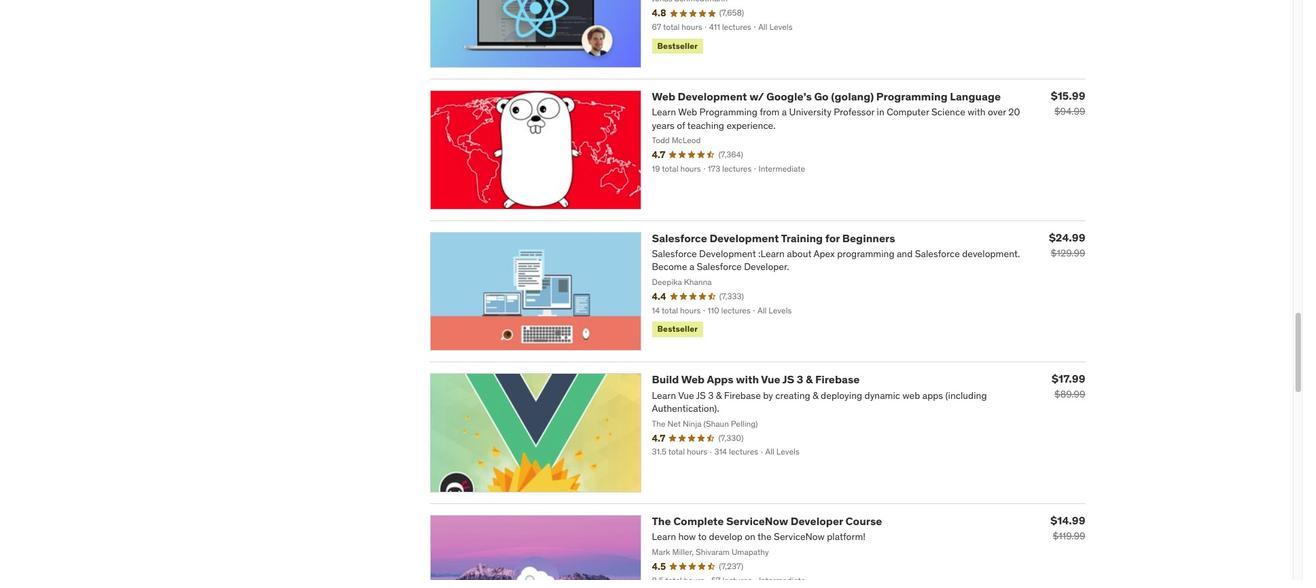 Task type: vqa. For each thing, say whether or not it's contained in the screenshot.


Task type: locate. For each thing, give the bounding box(es) containing it.
1 vertical spatial development
[[710, 231, 779, 245]]

web development w/ google's go (golang) programming language link
[[652, 90, 1001, 103]]

$15.99
[[1051, 89, 1085, 102]]

0 vertical spatial development
[[678, 90, 747, 103]]

build web apps with vue js 3 & firebase
[[652, 373, 860, 387]]

0 vertical spatial web
[[652, 90, 675, 103]]

w/
[[749, 90, 764, 103]]

programming
[[876, 90, 948, 103]]

$94.99
[[1054, 105, 1085, 117]]

beginners
[[842, 231, 895, 245]]

developer
[[791, 515, 843, 529]]

google's
[[766, 90, 812, 103]]

the complete servicenow developer course
[[652, 515, 882, 529]]

js
[[782, 373, 794, 387]]

web
[[652, 90, 675, 103], [681, 373, 705, 387]]

1 horizontal spatial web
[[681, 373, 705, 387]]

$24.99
[[1049, 231, 1085, 244]]

development left training
[[710, 231, 779, 245]]

0 horizontal spatial web
[[652, 90, 675, 103]]

firebase
[[815, 373, 860, 387]]

$15.99 $94.99
[[1051, 89, 1085, 117]]

$17.99 $89.99
[[1052, 373, 1085, 401]]

$129.99
[[1051, 247, 1085, 259]]

$89.99
[[1054, 389, 1085, 401]]

servicenow
[[726, 515, 788, 529]]

&
[[806, 373, 813, 387]]

development left w/ on the right of page
[[678, 90, 747, 103]]

development
[[678, 90, 747, 103], [710, 231, 779, 245]]

the complete servicenow developer course link
[[652, 515, 882, 529]]

$14.99 $119.99
[[1051, 514, 1085, 543]]



Task type: describe. For each thing, give the bounding box(es) containing it.
3
[[797, 373, 803, 387]]

with
[[736, 373, 759, 387]]

apps
[[707, 373, 734, 387]]

$14.99
[[1051, 514, 1085, 528]]

development for w/
[[678, 90, 747, 103]]

vue
[[761, 373, 780, 387]]

salesforce development training for beginners link
[[652, 231, 895, 245]]

$119.99
[[1053, 531, 1085, 543]]

salesforce
[[652, 231, 707, 245]]

complete
[[673, 515, 724, 529]]

go
[[814, 90, 829, 103]]

training
[[781, 231, 823, 245]]

course
[[846, 515, 882, 529]]

development for training
[[710, 231, 779, 245]]

1 vertical spatial web
[[681, 373, 705, 387]]

build
[[652, 373, 679, 387]]

salesforce development training for beginners
[[652, 231, 895, 245]]

build web apps with vue js 3 & firebase link
[[652, 373, 860, 387]]

language
[[950, 90, 1001, 103]]

$24.99 $129.99
[[1049, 231, 1085, 259]]

$17.99
[[1052, 373, 1085, 386]]

the
[[652, 515, 671, 529]]

(golang)
[[831, 90, 874, 103]]

web development w/ google's go (golang) programming language
[[652, 90, 1001, 103]]

for
[[825, 231, 840, 245]]



